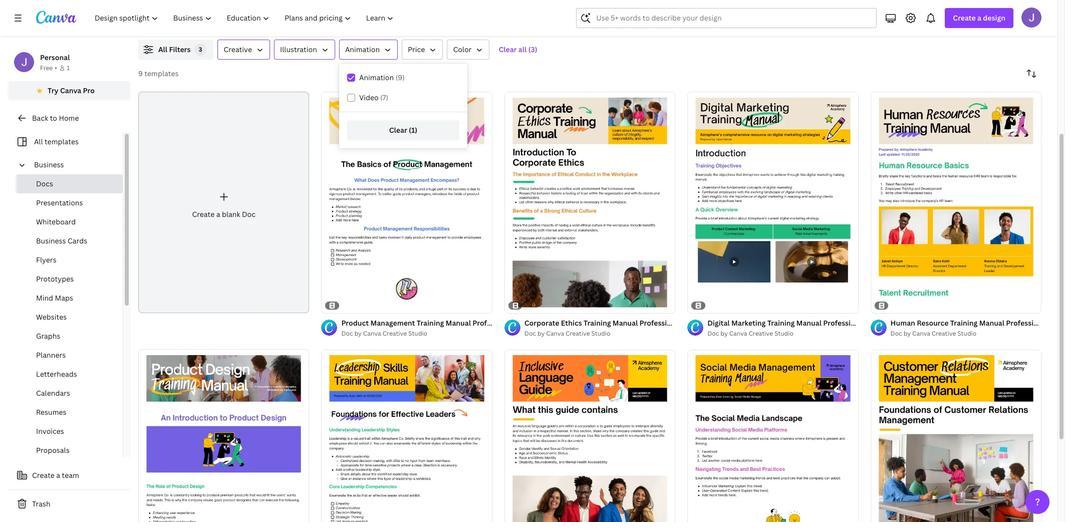 Task type: vqa. For each thing, say whether or not it's contained in the screenshot.
'Try'
yes



Task type: describe. For each thing, give the bounding box(es) containing it.
mind maps
[[36, 293, 73, 303]]

prototypes
[[36, 274, 74, 284]]

invoices link
[[16, 422, 123, 441]]

doc by canva creative studio for customer relations management training manual professional doc in yellow black white playful professional style image
[[891, 329, 977, 337]]

business for business
[[34, 160, 64, 169]]

clear all (3) button
[[494, 40, 542, 60]]

animation button
[[339, 40, 398, 60]]

all filters
[[158, 45, 191, 54]]

social media management training manual professional doc in yellow purple blue playful professional style image
[[687, 349, 859, 522]]

websites
[[36, 312, 67, 322]]

try canva pro button
[[8, 81, 130, 100]]

resumes link
[[16, 403, 123, 422]]

clear all (3)
[[499, 45, 537, 54]]

free •
[[40, 64, 57, 72]]

resumes
[[36, 407, 66, 417]]

doc for product management training manual professional doc in yellow green pink playful professional style image
[[341, 329, 353, 337]]

letterheads
[[36, 369, 77, 379]]

proposals
[[36, 445, 69, 455]]

video (7)
[[359, 93, 388, 102]]

canva inside try canva pro button
[[60, 86, 81, 95]]

human resource training manual professional doc in beige yellow pink playful professional style image
[[871, 92, 1042, 313]]

product design training manual professional doc in purple green orange playful professional style image
[[138, 349, 309, 522]]

trash
[[32, 499, 50, 509]]

illustration
[[280, 45, 317, 54]]

color
[[453, 45, 472, 54]]

business for business cards
[[36, 236, 66, 245]]

whiteboard link
[[16, 212, 123, 231]]

templates for all templates
[[45, 137, 79, 146]]

create for create a blank doc
[[192, 209, 215, 219]]

clear for clear (1)
[[389, 125, 407, 135]]

flyers
[[36, 255, 56, 265]]

cards
[[68, 236, 87, 245]]

create a team
[[32, 470, 79, 480]]

(1)
[[409, 125, 417, 135]]

create a blank doc element
[[138, 92, 309, 313]]

by for leadership skills training manual professional doc in yellow green purple playful professional style 'image'
[[354, 329, 362, 337]]

try canva pro
[[48, 86, 95, 95]]

free
[[40, 64, 53, 72]]

doc by canva creative studio link for leadership skills training manual professional doc in yellow green purple playful professional style 'image'
[[341, 328, 492, 338]]

all
[[518, 45, 527, 54]]

create for create a design
[[953, 13, 976, 23]]

whiteboard
[[36, 217, 76, 226]]

all templates link
[[14, 132, 117, 151]]

all for all filters
[[158, 45, 167, 54]]

clear for clear all (3)
[[499, 45, 517, 54]]

clear (1)
[[389, 125, 417, 135]]

doc by canva creative studio link for social media management training manual professional doc in yellow purple blue playful professional style image
[[708, 328, 859, 338]]

create a blank doc
[[192, 209, 256, 219]]

inclusive language guide professional doc in orange yellow purple playful professional style image
[[504, 349, 675, 522]]

graphs link
[[16, 327, 123, 346]]

Search search field
[[596, 9, 870, 28]]

doc by canva creative studio link for customer relations management training manual professional doc in yellow black white playful professional style image
[[891, 328, 1042, 338]]

prototypes link
[[16, 270, 123, 289]]

all for all templates
[[34, 137, 43, 146]]

by for customer relations management training manual professional doc in yellow black white playful professional style image
[[904, 329, 911, 337]]

(9)
[[396, 73, 405, 82]]

color button
[[447, 40, 490, 60]]

canva for "corporate ethics training manual professional doc in yellow orange green playful professional style" image
[[546, 329, 564, 337]]

studio for 'doc by canva creative studio' link associated with leadership skills training manual professional doc in yellow green purple playful professional style 'image'
[[408, 329, 427, 337]]

price button
[[402, 40, 443, 60]]

filters
[[169, 45, 191, 54]]

doc by canva creative studio for social media management training manual professional doc in yellow purple blue playful professional style image
[[708, 329, 794, 337]]

9 templates
[[138, 69, 179, 78]]



Task type: locate. For each thing, give the bounding box(es) containing it.
0 horizontal spatial all
[[34, 137, 43, 146]]

0 vertical spatial clear
[[499, 45, 517, 54]]

1 horizontal spatial all
[[158, 45, 167, 54]]

0 vertical spatial business
[[34, 160, 64, 169]]

studio for 'doc by canva creative studio' link related to inclusive language guide professional doc in orange yellow purple playful professional style "image"
[[591, 329, 610, 337]]

3 doc by canva creative studio from the left
[[708, 329, 794, 337]]

canva for product management training manual professional doc in yellow green pink playful professional style image
[[363, 329, 381, 337]]

a for blank
[[216, 209, 220, 219]]

1 doc by canva creative studio from the left
[[524, 329, 610, 337]]

doc by canva creative studio
[[524, 329, 610, 337], [341, 329, 427, 337], [708, 329, 794, 337], [891, 329, 977, 337]]

0 horizontal spatial clear
[[389, 125, 407, 135]]

all left filters
[[158, 45, 167, 54]]

business
[[34, 160, 64, 169], [36, 236, 66, 245]]

animation
[[345, 45, 380, 54], [359, 73, 394, 82]]

0 vertical spatial animation
[[345, 45, 380, 54]]

•
[[55, 64, 57, 72]]

1 vertical spatial a
[[216, 209, 220, 219]]

3 doc by canva creative studio link from the left
[[708, 328, 859, 338]]

illustration button
[[274, 40, 335, 60]]

back to home link
[[8, 108, 130, 128]]

presentations
[[36, 198, 83, 207]]

websites link
[[16, 308, 123, 327]]

create a design
[[953, 13, 1006, 23]]

1 horizontal spatial a
[[216, 209, 220, 219]]

customer relations management training manual professional doc in yellow black white playful professional style image
[[871, 349, 1042, 522]]

1 vertical spatial templates
[[45, 137, 79, 146]]

top level navigation element
[[88, 8, 403, 28]]

all
[[158, 45, 167, 54], [34, 137, 43, 146]]

docs
[[36, 179, 53, 188]]

create for create a team
[[32, 470, 55, 480]]

business up 'docs'
[[34, 160, 64, 169]]

digital marketing training manual professional doc in green purple yellow playful professional style image
[[687, 92, 859, 313]]

planners link
[[16, 346, 123, 365]]

a for team
[[56, 470, 60, 480]]

proposals link
[[16, 441, 123, 460]]

templates for 9 templates
[[145, 69, 179, 78]]

creative inside button
[[224, 45, 252, 54]]

doc by canva creative studio for inclusive language guide professional doc in orange yellow purple playful professional style "image"
[[524, 329, 610, 337]]

invoices
[[36, 426, 64, 436]]

canva for human resource training manual professional doc in beige yellow pink playful professional style image
[[912, 329, 930, 337]]

1 vertical spatial all
[[34, 137, 43, 146]]

doc by canva creative studio for leadership skills training manual professional doc in yellow green purple playful professional style 'image'
[[341, 329, 427, 337]]

templates
[[145, 69, 179, 78], [45, 137, 79, 146]]

templates down back to home
[[45, 137, 79, 146]]

canva
[[60, 86, 81, 95], [546, 329, 564, 337], [363, 329, 381, 337], [729, 329, 747, 337], [912, 329, 930, 337]]

2 horizontal spatial create
[[953, 13, 976, 23]]

creative for product management training manual professional doc in yellow green pink playful professional style image
[[383, 329, 407, 337]]

a left 'blank'
[[216, 209, 220, 219]]

create left 'blank'
[[192, 209, 215, 219]]

creative button
[[218, 40, 270, 60]]

1 vertical spatial create
[[192, 209, 215, 219]]

1 vertical spatial animation
[[359, 73, 394, 82]]

create inside button
[[32, 470, 55, 480]]

doc by canva creative studio link for inclusive language guide professional doc in orange yellow purple playful professional style "image"
[[524, 328, 675, 338]]

mind
[[36, 293, 53, 303]]

product management training manual professional doc in yellow green pink playful professional style image
[[321, 92, 492, 313]]

3
[[199, 45, 203, 54]]

1 horizontal spatial create
[[192, 209, 215, 219]]

None search field
[[576, 8, 877, 28]]

0 horizontal spatial templates
[[45, 137, 79, 146]]

studio for 'doc by canva creative studio' link related to social media management training manual professional doc in yellow purple blue playful professional style image
[[775, 329, 794, 337]]

animation up animation (9)
[[345, 45, 380, 54]]

doc for digital marketing training manual professional doc in green purple yellow playful professional style image
[[708, 329, 719, 337]]

3 studio from the left
[[775, 329, 794, 337]]

studio for customer relations management training manual professional doc in yellow black white playful professional style image's 'doc by canva creative studio' link
[[958, 329, 977, 337]]

animation inside button
[[345, 45, 380, 54]]

business cards
[[36, 236, 87, 245]]

creative
[[224, 45, 252, 54], [566, 329, 590, 337], [383, 329, 407, 337], [749, 329, 773, 337], [932, 329, 956, 337]]

personal
[[40, 53, 70, 62]]

4 studio from the left
[[958, 329, 977, 337]]

maps
[[55, 293, 73, 303]]

business up flyers
[[36, 236, 66, 245]]

create inside 'dropdown button'
[[953, 13, 976, 23]]

2 vertical spatial a
[[56, 470, 60, 480]]

(7)
[[380, 93, 388, 102]]

flyers link
[[16, 251, 123, 270]]

creative for "corporate ethics training manual professional doc in yellow orange green playful professional style" image
[[566, 329, 590, 337]]

9
[[138, 69, 143, 78]]

by for social media management training manual professional doc in yellow purple blue playful professional style image
[[721, 329, 728, 337]]

0 vertical spatial all
[[158, 45, 167, 54]]

4 doc by canva creative studio link from the left
[[891, 328, 1042, 338]]

3 filter options selected element
[[195, 44, 207, 56]]

studio
[[591, 329, 610, 337], [408, 329, 427, 337], [775, 329, 794, 337], [958, 329, 977, 337]]

Sort by button
[[1022, 64, 1042, 84]]

a
[[978, 13, 981, 23], [216, 209, 220, 219], [56, 470, 60, 480]]

1 horizontal spatial clear
[[499, 45, 517, 54]]

0 horizontal spatial a
[[56, 470, 60, 480]]

create a team button
[[8, 465, 130, 485]]

by for inclusive language guide professional doc in orange yellow purple playful professional style "image"
[[538, 329, 545, 337]]

video
[[359, 93, 379, 102]]

2 doc by canva creative studio from the left
[[341, 329, 427, 337]]

3 by from the left
[[721, 329, 728, 337]]

0 vertical spatial templates
[[145, 69, 179, 78]]

a inside button
[[56, 470, 60, 480]]

price
[[408, 45, 425, 54]]

1 studio from the left
[[591, 329, 610, 337]]

0 vertical spatial create
[[953, 13, 976, 23]]

(3)
[[528, 45, 537, 54]]

try
[[48, 86, 58, 95]]

mind maps link
[[16, 289, 123, 308]]

back to home
[[32, 113, 79, 123]]

create a blank doc link
[[138, 92, 309, 313]]

a inside 'dropdown button'
[[978, 13, 981, 23]]

home
[[59, 113, 79, 123]]

all templates
[[34, 137, 79, 146]]

1 vertical spatial clear
[[389, 125, 407, 135]]

graphs
[[36, 331, 60, 341]]

doc for "corporate ethics training manual professional doc in yellow orange green playful professional style" image
[[524, 329, 536, 337]]

trash link
[[8, 494, 130, 514]]

a left "design"
[[978, 13, 981, 23]]

all down back
[[34, 137, 43, 146]]

create down proposals
[[32, 470, 55, 480]]

team
[[62, 470, 79, 480]]

design
[[983, 13, 1006, 23]]

templates right the 9
[[145, 69, 179, 78]]

2 horizontal spatial a
[[978, 13, 981, 23]]

create a design button
[[945, 8, 1014, 28]]

back
[[32, 113, 48, 123]]

0 horizontal spatial create
[[32, 470, 55, 480]]

doc by canva creative studio link
[[524, 328, 675, 338], [341, 328, 492, 338], [708, 328, 859, 338], [891, 328, 1042, 338]]

business link
[[30, 155, 117, 174]]

by
[[538, 329, 545, 337], [354, 329, 362, 337], [721, 329, 728, 337], [904, 329, 911, 337]]

presentations link
[[16, 193, 123, 212]]

calendars
[[36, 388, 70, 398]]

a for design
[[978, 13, 981, 23]]

1 horizontal spatial templates
[[145, 69, 179, 78]]

to
[[50, 113, 57, 123]]

create
[[953, 13, 976, 23], [192, 209, 215, 219], [32, 470, 55, 480]]

a left team
[[56, 470, 60, 480]]

animation (9)
[[359, 73, 405, 82]]

4 doc by canva creative studio from the left
[[891, 329, 977, 337]]

1 vertical spatial business
[[36, 236, 66, 245]]

animation up video (7)
[[359, 73, 394, 82]]

leadership skills training manual professional doc in yellow green purple playful professional style image
[[321, 349, 492, 522]]

1 doc by canva creative studio link from the left
[[524, 328, 675, 338]]

clear left all
[[499, 45, 517, 54]]

creative for human resource training manual professional doc in beige yellow pink playful professional style image
[[932, 329, 956, 337]]

letterheads link
[[16, 365, 123, 384]]

2 studio from the left
[[408, 329, 427, 337]]

creative for digital marketing training manual professional doc in green purple yellow playful professional style image
[[749, 329, 773, 337]]

canva for digital marketing training manual professional doc in green purple yellow playful professional style image
[[729, 329, 747, 337]]

2 by from the left
[[354, 329, 362, 337]]

1
[[67, 64, 70, 72]]

business cards link
[[16, 231, 123, 251]]

4 by from the left
[[904, 329, 911, 337]]

doc for human resource training manual professional doc in beige yellow pink playful professional style image
[[891, 329, 902, 337]]

0 vertical spatial a
[[978, 13, 981, 23]]

1 by from the left
[[538, 329, 545, 337]]

corporate ethics training manual professional doc in yellow orange green playful professional style image
[[504, 92, 675, 313]]

clear
[[499, 45, 517, 54], [389, 125, 407, 135]]

pro
[[83, 86, 95, 95]]

jacob simon image
[[1022, 8, 1042, 28]]

clear left (1) at the top of page
[[389, 125, 407, 135]]

planners
[[36, 350, 66, 360]]

clear (1) button
[[347, 120, 459, 140]]

animation for animation
[[345, 45, 380, 54]]

doc
[[242, 209, 256, 219], [524, 329, 536, 337], [341, 329, 353, 337], [708, 329, 719, 337], [891, 329, 902, 337]]

2 vertical spatial create
[[32, 470, 55, 480]]

animation for animation (9)
[[359, 73, 394, 82]]

2 doc by canva creative studio link from the left
[[341, 328, 492, 338]]

blank
[[222, 209, 240, 219]]

calendars link
[[16, 384, 123, 403]]

create left "design"
[[953, 13, 976, 23]]



